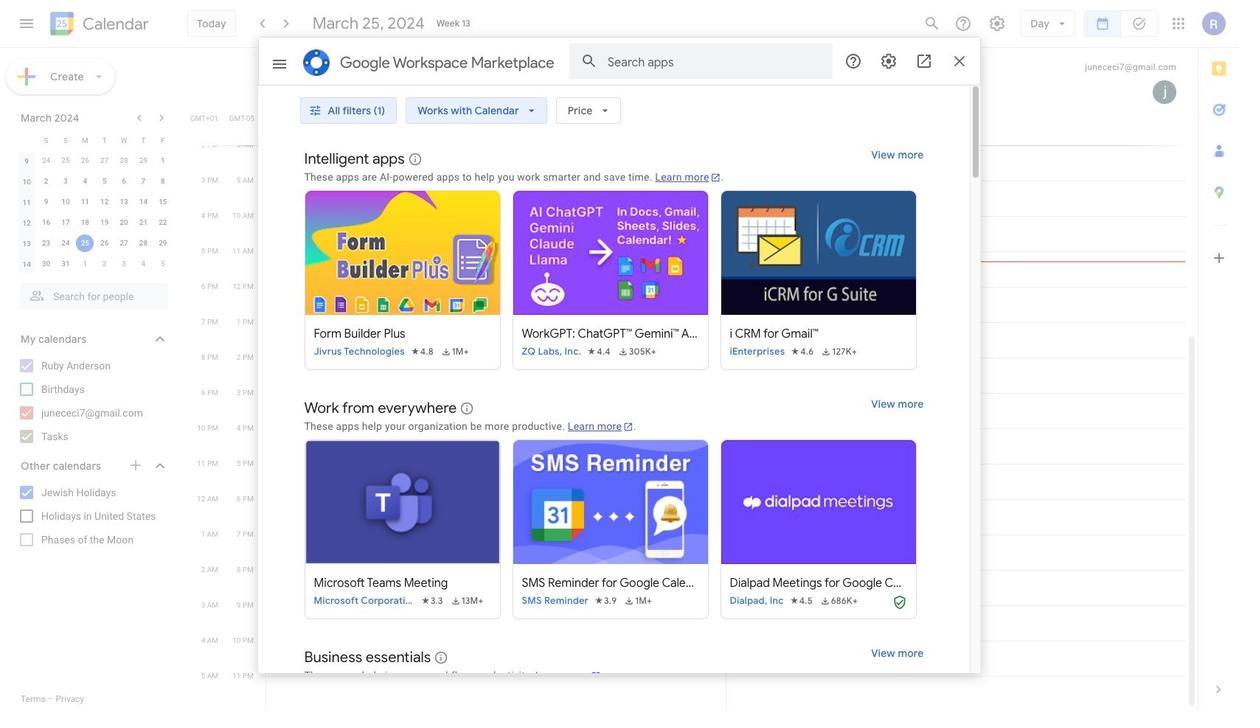 Task type: vqa. For each thing, say whether or not it's contained in the screenshot.
22 within the 'element'
no



Task type: describe. For each thing, give the bounding box(es) containing it.
2 element
[[37, 173, 55, 190]]

february 25 element
[[57, 152, 74, 170]]

29 element
[[154, 235, 172, 252]]

4 element
[[76, 173, 94, 190]]

april 3 element
[[115, 255, 133, 273]]

april 4 element
[[135, 255, 152, 273]]

17 element
[[57, 214, 74, 232]]

14 element
[[135, 193, 152, 211]]

31 element
[[57, 255, 74, 273]]

2 row from the top
[[17, 151, 173, 171]]

1 element
[[154, 152, 172, 170]]

7 row from the top
[[17, 254, 173, 274]]

6 element
[[115, 173, 133, 190]]

row group inside march 2024 grid
[[17, 151, 173, 274]]

april 1 element
[[76, 255, 94, 273]]

11 element
[[76, 193, 94, 211]]

1 horizontal spatial cell
[[266, 110, 726, 145]]

3 element
[[57, 173, 74, 190]]

column header inside march 2024 grid
[[17, 130, 36, 151]]

february 27 element
[[96, 152, 113, 170]]

10 element
[[57, 193, 74, 211]]

23 element
[[37, 235, 55, 252]]

5 row from the top
[[17, 213, 173, 233]]

25, today element
[[76, 235, 94, 252]]

february 29 element
[[135, 152, 152, 170]]

19 element
[[96, 214, 113, 232]]

main drawer image
[[18, 15, 35, 32]]

february 26 element
[[76, 152, 94, 170]]

24 element
[[57, 235, 74, 252]]



Task type: locate. For each thing, give the bounding box(es) containing it.
row
[[17, 130, 173, 151], [17, 151, 173, 171], [17, 171, 173, 192], [17, 192, 173, 213], [17, 213, 173, 233], [17, 233, 173, 254], [17, 254, 173, 274]]

february 24 element
[[37, 152, 55, 170]]

9 element
[[37, 193, 55, 211]]

row up the february 26 element
[[17, 130, 173, 151]]

row up 5 element
[[17, 151, 173, 171]]

4 row from the top
[[17, 192, 173, 213]]

21 element
[[135, 214, 152, 232]]

1 horizontal spatial column header
[[266, 48, 726, 110]]

february 28 element
[[115, 152, 133, 170]]

6 row from the top
[[17, 233, 173, 254]]

28 element
[[135, 235, 152, 252]]

13 element
[[115, 193, 133, 211]]

5 element
[[96, 173, 113, 190]]

other calendars list
[[3, 481, 183, 552]]

heading
[[80, 15, 149, 33]]

my calendars list
[[3, 354, 183, 449]]

22 element
[[154, 214, 172, 232]]

27 element
[[115, 235, 133, 252]]

1 vertical spatial cell
[[75, 233, 95, 254]]

26 element
[[96, 235, 113, 252]]

15 element
[[154, 193, 172, 211]]

heading inside the calendar element
[[80, 15, 149, 33]]

april 5 element
[[154, 255, 172, 273]]

row down "february 27" element
[[17, 171, 173, 192]]

0 horizontal spatial column header
[[17, 130, 36, 151]]

row up 26 element
[[17, 213, 173, 233]]

3 row from the top
[[17, 171, 173, 192]]

april 2 element
[[96, 255, 113, 273]]

cell
[[266, 110, 726, 145], [75, 233, 95, 254]]

row group
[[17, 151, 173, 274]]

7 element
[[135, 173, 152, 190]]

20 element
[[115, 214, 133, 232]]

grid
[[189, 48, 1198, 711]]

0 vertical spatial column header
[[266, 48, 726, 110]]

1 row from the top
[[17, 130, 173, 151]]

row down 5 element
[[17, 192, 173, 213]]

calendar element
[[47, 9, 149, 41]]

16 element
[[37, 214, 55, 232]]

30 element
[[37, 255, 55, 273]]

18 element
[[76, 214, 94, 232]]

cell inside row group
[[75, 233, 95, 254]]

march 2024 grid
[[14, 130, 173, 274]]

1 vertical spatial column header
[[17, 130, 36, 151]]

row down '19' element
[[17, 233, 173, 254]]

12 element
[[96, 193, 113, 211]]

tab list
[[1199, 48, 1240, 669]]

8 element
[[154, 173, 172, 190]]

column header
[[266, 48, 726, 110], [17, 130, 36, 151]]

0 vertical spatial cell
[[266, 110, 726, 145]]

0 horizontal spatial cell
[[75, 233, 95, 254]]

None search field
[[0, 277, 183, 310]]

row down 26 element
[[17, 254, 173, 274]]



